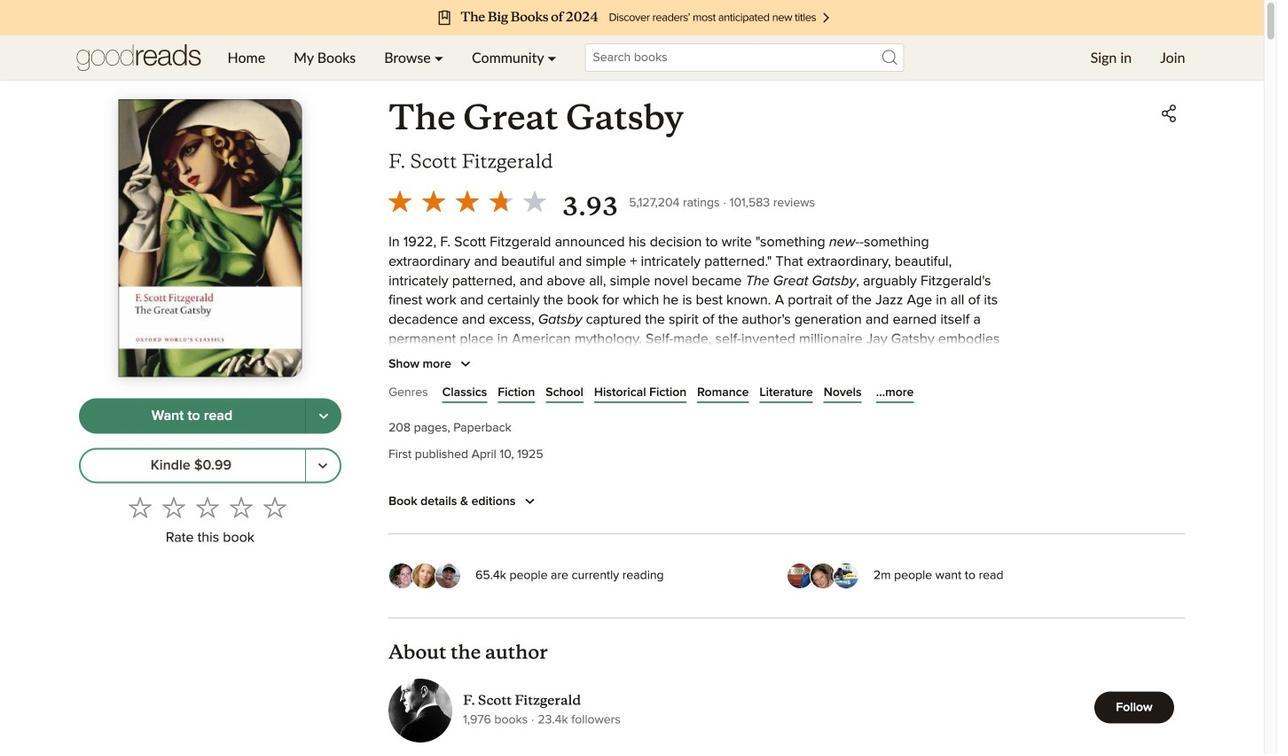 Task type: locate. For each thing, give the bounding box(es) containing it.
home image
[[77, 35, 201, 80]]

profile image for f. scott fitzgerald. image
[[389, 679, 452, 743]]

Search by book title or ISBN text field
[[585, 43, 904, 72]]

rate 5 out of 5 image
[[263, 496, 286, 520]]

average rating of 3.93 stars. figure
[[383, 184, 629, 224]]

top genres for this book element
[[389, 382, 1185, 410]]

None search field
[[571, 43, 918, 72]]

5,127,204 ratings and 101,583 reviews figure
[[629, 192, 815, 213]]



Task type: describe. For each thing, give the bounding box(es) containing it.
rate this book element
[[79, 491, 341, 552]]

rate 4 out of 5 image
[[230, 496, 253, 520]]

rate 3 out of 5 image
[[196, 496, 219, 520]]

rate 1 out of 5 image
[[129, 496, 152, 520]]

rate 2 out of 5 image
[[162, 496, 185, 520]]

the most anticipated books of 2024 image
[[0, 0, 1277, 35]]

book title: the great gatsby element
[[389, 98, 684, 138]]

rating 0 out of 5 group
[[123, 491, 292, 525]]

rating 3.93 out of 5 image
[[383, 184, 552, 218]]



Task type: vqa. For each thing, say whether or not it's contained in the screenshot.
Average rating of 3.93 stars. figure
yes



